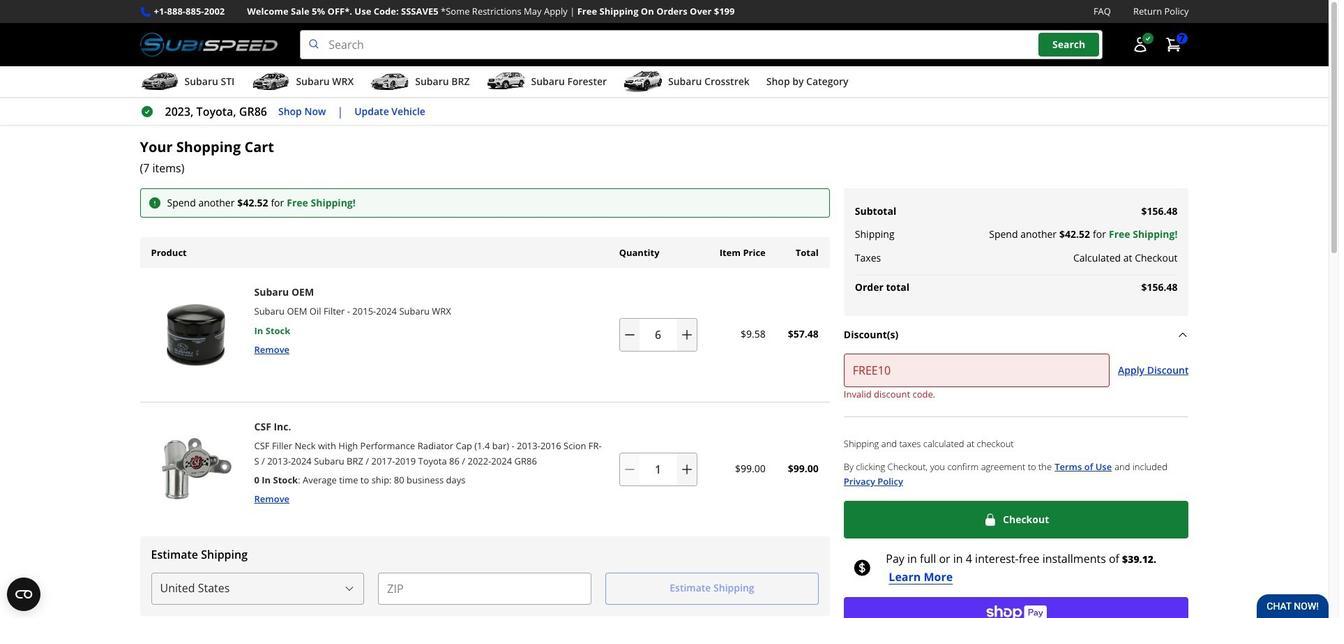 Task type: vqa. For each thing, say whether or not it's contained in the screenshot.
Buy with Shop Pay image
yes



Task type: locate. For each thing, give the bounding box(es) containing it.
search input field
[[300, 30, 1103, 59]]

buy with shop pay image
[[986, 604, 1048, 618]]

1 vertical spatial decrement image
[[623, 462, 637, 476]]

button image
[[1132, 36, 1149, 53]]

None number field
[[619, 318, 698, 351], [619, 453, 698, 486], [619, 318, 698, 351], [619, 453, 698, 486]]

decrement image for increment icon
[[623, 462, 637, 476]]

Country Select button
[[151, 573, 364, 605]]

a subaru sti thumbnail image image
[[140, 71, 179, 92]]

0 vertical spatial decrement image
[[623, 328, 637, 342]]

a subaru brz thumbnail image image
[[371, 71, 410, 92]]

decrement image left increment image
[[623, 328, 637, 342]]

1 decrement image from the top
[[623, 328, 637, 342]]

decrement image
[[623, 328, 637, 342], [623, 462, 637, 476]]

a subaru wrx thumbnail image image
[[251, 71, 291, 92]]

open widget image
[[7, 578, 40, 611]]

a subaru crosstrek thumbnail image image
[[624, 71, 663, 92]]

a subaru forester thumbnail image image
[[487, 71, 526, 92]]

decrement image left increment icon
[[623, 462, 637, 476]]

2 decrement image from the top
[[623, 462, 637, 476]]

Zip text field
[[378, 573, 592, 605]]



Task type: describe. For each thing, give the bounding box(es) containing it.
subispeed logo image
[[140, 30, 278, 59]]

increment image
[[680, 328, 694, 342]]

country select image
[[344, 583, 355, 594]]

Discount Code field
[[844, 354, 1110, 388]]

decrement image for increment image
[[623, 328, 637, 342]]

increment image
[[680, 462, 694, 476]]

sub15208aa170 oem subaru oil filter - 2015-2020 wrx, image
[[146, 284, 246, 385]]

csf8044 the all-aluminum filler neck will include a high-pressure radiator cap to fit the subaru brz., image
[[146, 419, 246, 520]]



